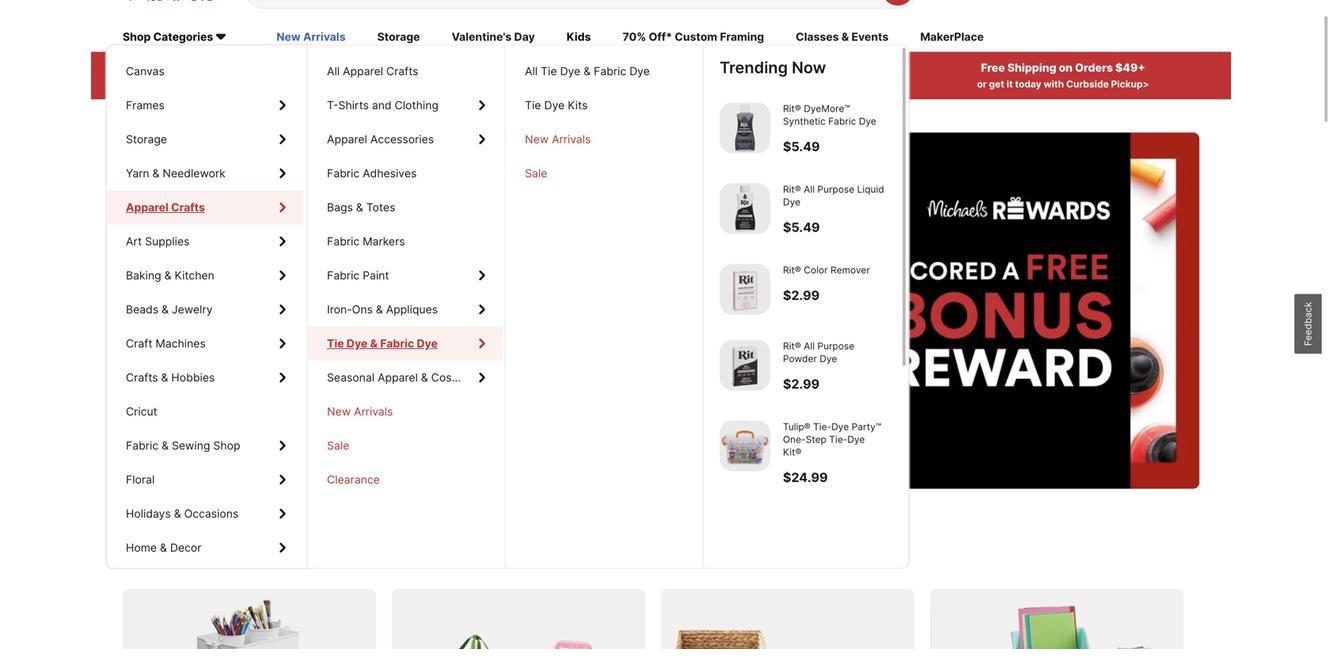 Task type: locate. For each thing, give the bounding box(es) containing it.
tie inside all tie dye & fabric dye link
[[541, 65, 557, 78]]

dye right powder
[[820, 353, 837, 365]]

new arrivals down seasonal
[[327, 405, 393, 419]]

0 horizontal spatial and
[[372, 99, 392, 112]]

occasions for valentine's day
[[184, 507, 239, 521]]

0 vertical spatial tie
[[541, 65, 557, 78]]

art supplies for storage
[[126, 235, 190, 248]]

floral link for storage
[[107, 463, 303, 497]]

you inside earn 9% in rewards when you use your michaels™ credit card.³ details & apply>
[[562, 79, 579, 90]]

0 horizontal spatial sale
[[327, 439, 350, 453]]

holidays for storage
[[126, 507, 171, 521]]

&
[[842, 30, 849, 44], [584, 65, 591, 78], [771, 79, 778, 90], [153, 167, 160, 180], [153, 167, 160, 180], [153, 167, 160, 180], [153, 167, 160, 180], [153, 167, 160, 180], [153, 167, 160, 180], [153, 167, 160, 180], [153, 167, 160, 180], [356, 201, 363, 214], [164, 269, 172, 282], [164, 269, 172, 282], [164, 269, 172, 282], [164, 269, 172, 282], [164, 269, 172, 282], [164, 269, 172, 282], [164, 269, 172, 282], [164, 269, 172, 282], [162, 303, 169, 316], [162, 303, 169, 316], [162, 303, 169, 316], [162, 303, 169, 316], [162, 303, 169, 316], [162, 303, 169, 316], [162, 303, 169, 316], [162, 303, 169, 316], [376, 303, 383, 316], [370, 337, 378, 350], [161, 371, 168, 385], [161, 371, 168, 385], [161, 371, 168, 385], [161, 371, 168, 385], [161, 371, 168, 385], [161, 371, 168, 385], [161, 371, 168, 385], [161, 371, 168, 385], [421, 371, 428, 385], [162, 439, 169, 453], [162, 439, 169, 453], [162, 439, 169, 453], [162, 439, 169, 453], [162, 439, 169, 453], [162, 439, 169, 453], [162, 439, 169, 453], [162, 439, 169, 453], [174, 507, 181, 521], [174, 507, 181, 521], [174, 507, 181, 521], [174, 507, 181, 521], [174, 507, 181, 521], [174, 507, 181, 521], [174, 507, 181, 521], [174, 507, 181, 521], [160, 541, 167, 555], [160, 541, 167, 555], [160, 541, 167, 555], [160, 541, 167, 555], [160, 541, 167, 555], [160, 541, 167, 555], [160, 541, 167, 555], [160, 541, 167, 555]]

home & decor link for new arrivals
[[107, 531, 303, 565]]

0 horizontal spatial for
[[356, 544, 383, 568]]

home & decor link for valentine's day
[[107, 531, 303, 565]]

rit® left the color on the right of the page
[[783, 265, 801, 276]]

1 horizontal spatial sale
[[525, 167, 548, 180]]

hobbies
[[171, 371, 215, 385], [171, 371, 215, 385], [171, 371, 215, 385], [171, 371, 215, 385], [171, 371, 215, 385], [171, 371, 215, 385], [171, 371, 215, 385], [171, 371, 215, 385]]

holidays for new arrivals
[[126, 507, 171, 521]]

holidays & occasions link for shop categories
[[107, 497, 303, 531]]

needlework for shop categories
[[163, 167, 226, 180]]

baking for 70% off* custom framing
[[126, 269, 161, 282]]

0 horizontal spatial on
[[172, 544, 196, 568]]

cricut for 70% off* custom framing
[[126, 405, 157, 419]]

rit® inside the rit® all purpose liquid dye
[[783, 184, 801, 195]]

0 vertical spatial purpose
[[818, 184, 855, 195]]

crafts & hobbies link for valentine's day
[[107, 361, 303, 395]]

dye left party™ at the right bottom of page
[[832, 421, 849, 433]]

fabric paint link
[[308, 259, 503, 293]]

storage for shop categories
[[126, 133, 167, 146]]

rit® down synthetic
[[783, 184, 801, 195]]

holiday storage containers image
[[392, 589, 645, 649]]

or
[[977, 79, 987, 90]]

needlework for classes & events
[[163, 167, 226, 180]]

0 vertical spatial on
[[1059, 61, 1073, 75]]

sale link
[[506, 156, 701, 190], [308, 429, 503, 463]]

2 rit® from the top
[[783, 184, 801, 195]]

craft machines link for 70% off* custom framing
[[107, 327, 303, 361]]

4 rit® from the top
[[783, 341, 801, 352]]

baking & kitchen for classes & events
[[126, 269, 215, 282]]

rit® inside rit® dyemore™ synthetic fabric dye
[[783, 103, 801, 114]]

tie down when
[[525, 99, 541, 112]]

canvas link for kids
[[107, 54, 303, 88]]

and left the it's
[[484, 299, 517, 323]]

dye down when
[[544, 99, 565, 112]]

use
[[582, 79, 599, 90]]

canvas
[[126, 65, 165, 78], [126, 65, 165, 78], [126, 65, 165, 78], [126, 65, 165, 78], [126, 65, 165, 78], [126, 65, 165, 78], [126, 65, 165, 78], [126, 65, 165, 78]]

powder
[[783, 353, 817, 365]]

purpose down the rit® color remover
[[818, 341, 855, 352]]

4 item undefined image from the top
[[720, 340, 771, 391]]

$5.49 for rit® all purpose liquid dye
[[783, 220, 820, 235]]

first
[[200, 299, 236, 323]]

0 vertical spatial tie-
[[813, 421, 832, 433]]

1 horizontal spatial sale link
[[506, 156, 701, 190]]

new arrivals link down seasonal apparel & costumes
[[308, 395, 503, 429]]

canvas for kids
[[126, 65, 165, 78]]

and right shirts
[[372, 99, 392, 112]]

space.
[[444, 544, 506, 568]]

supplies
[[145, 235, 190, 248], [145, 235, 190, 248], [145, 235, 190, 248], [145, 235, 190, 248], [145, 235, 190, 248], [145, 235, 190, 248], [145, 235, 190, 248], [145, 235, 190, 248]]

kit®
[[783, 447, 802, 458]]

arrivals up purchases
[[303, 30, 346, 44]]

art supplies link for storage
[[107, 225, 303, 259]]

new arrivals down tie dye kits
[[525, 133, 591, 146]]

arrivals down seasonal
[[354, 405, 393, 419]]

art supplies for kids
[[126, 235, 190, 248]]

rit® up powder
[[783, 341, 801, 352]]

shop for 70% off* custom framing
[[213, 439, 240, 453]]

holidays for classes & events
[[126, 507, 171, 521]]

storage link for valentine's day
[[107, 122, 303, 156]]

of
[[314, 299, 332, 323]]

storage for classes & events
[[126, 133, 167, 146]]

seasonal apparel & costumes link
[[308, 361, 503, 395]]

holidays & occasions link for kids
[[107, 497, 303, 531]]

clothing
[[395, 99, 439, 112]]

apparel crafts for kids
[[126, 201, 202, 214]]

arrivals down kits
[[552, 133, 591, 146]]

art
[[126, 235, 142, 248], [126, 235, 142, 248], [126, 235, 142, 248], [126, 235, 142, 248], [126, 235, 142, 248], [126, 235, 142, 248], [126, 235, 142, 248], [126, 235, 142, 248]]

credit
[[674, 79, 703, 90]]

1 vertical spatial sale
[[327, 439, 350, 453]]

yarn
[[126, 167, 149, 180], [126, 167, 149, 180], [126, 167, 149, 180], [126, 167, 149, 180], [126, 167, 149, 180], [126, 167, 149, 180], [126, 167, 149, 180], [126, 167, 149, 180]]

baking & kitchen link for new arrivals
[[107, 259, 303, 293]]

home & decor for 70% off* custom framing
[[126, 541, 202, 555]]

three water hyacinth baskets in white, brown and tan image
[[661, 589, 915, 649]]

occasions
[[184, 507, 239, 521], [184, 507, 239, 521], [184, 507, 239, 521], [184, 507, 239, 521], [184, 507, 239, 521], [184, 507, 239, 521], [184, 507, 239, 521], [184, 507, 239, 521]]

you left use
[[562, 79, 579, 90]]

for for storage
[[356, 544, 383, 568]]

costumes
[[431, 371, 484, 385]]

art supplies link for shop categories
[[107, 225, 303, 259]]

home & decor link for shop categories
[[107, 531, 303, 565]]

dye inside rit® dyemore™ synthetic fabric dye
[[859, 116, 877, 127]]

tie inside tie dye kits link
[[525, 99, 541, 112]]

holidays & occasions for storage
[[126, 507, 239, 521]]

hobbies for shop categories
[[171, 371, 215, 385]]

tie up when
[[541, 65, 557, 78]]

yarn & needlework
[[126, 167, 226, 180], [126, 167, 226, 180], [126, 167, 226, 180], [126, 167, 226, 180], [126, 167, 226, 180], [126, 167, 226, 180], [126, 167, 226, 180], [126, 167, 226, 180]]

fabric & sewing shop for classes & events
[[126, 439, 240, 453]]

new arrivals link down kits
[[506, 122, 701, 156]]

holidays & occasions for 70% off* custom framing
[[126, 507, 239, 521]]

bags & totes link
[[308, 190, 503, 225]]

baking & kitchen for 70% off* custom framing
[[126, 269, 215, 282]]

kids link
[[567, 29, 591, 47]]

floral link for new arrivals
[[107, 463, 303, 497]]

1 $5.49 from the top
[[783, 139, 820, 154]]

decor for valentine's day
[[170, 541, 202, 555]]

1 $2.99 from the top
[[783, 288, 820, 303]]

holidays & occasions for kids
[[126, 507, 239, 521]]

0 vertical spatial $5.49
[[783, 139, 820, 154]]

floral link
[[107, 463, 303, 497], [107, 463, 303, 497], [107, 463, 303, 497], [107, 463, 303, 497], [107, 463, 303, 497], [107, 463, 303, 497], [107, 463, 303, 497], [107, 463, 303, 497]]

all tie dye & fabric dye
[[525, 65, 650, 78]]

cricut for kids
[[126, 405, 157, 419]]

1 vertical spatial you
[[533, 239, 599, 288]]

2 item undefined image from the top
[[720, 183, 771, 234]]

craft machines for 70% off* custom framing
[[126, 337, 206, 350]]

beads
[[126, 303, 159, 316], [126, 303, 159, 316], [126, 303, 159, 316], [126, 303, 159, 316], [126, 303, 159, 316], [126, 303, 159, 316], [126, 303, 159, 316], [126, 303, 159, 316]]

crafts & hobbies link for kids
[[107, 361, 303, 395]]

home
[[126, 541, 157, 555], [126, 541, 157, 555], [126, 541, 157, 555], [126, 541, 157, 555], [126, 541, 157, 555], [126, 541, 157, 555], [126, 541, 157, 555], [126, 541, 157, 555]]

rit® dyemore™ synthetic fabric dye
[[783, 103, 877, 127]]

needlework
[[163, 167, 226, 180], [163, 167, 226, 180], [163, 167, 226, 180], [163, 167, 226, 180], [163, 167, 226, 180], [163, 167, 226, 180], [163, 167, 226, 180], [163, 167, 226, 180]]

apparel crafts for classes & events
[[126, 201, 202, 214]]

home & decor
[[126, 541, 202, 555], [126, 541, 202, 555], [126, 541, 202, 555], [126, 541, 202, 555], [126, 541, 202, 555], [126, 541, 202, 555], [126, 541, 202, 555], [126, 541, 202, 555]]

tie
[[541, 65, 557, 78], [525, 99, 541, 112], [327, 337, 344, 350]]

you up the free.
[[533, 239, 599, 288]]

storage link for classes & events
[[107, 122, 303, 156]]

home & decor for shop categories
[[126, 541, 202, 555]]

holidays & occasions link
[[107, 497, 303, 531], [107, 497, 303, 531], [107, 497, 303, 531], [107, 497, 303, 531], [107, 497, 303, 531], [107, 497, 303, 531], [107, 497, 303, 531], [107, 497, 303, 531]]

tie- right the step at right bottom
[[829, 434, 848, 445]]

adhesives
[[363, 167, 417, 180]]

20%
[[173, 61, 198, 75]]

for up the it's
[[472, 239, 523, 288]]

tulip®
[[783, 421, 811, 433]]

20% off all regular price purchases with code daily23us. exclusions apply>
[[173, 61, 371, 90]]

cricut link for valentine's day
[[107, 395, 303, 429]]

floral link for classes & events
[[107, 463, 303, 497]]

supplies for classes & events
[[145, 235, 190, 248]]

1 vertical spatial and
[[484, 299, 517, 323]]

0 vertical spatial $2.99
[[783, 288, 820, 303]]

1 vertical spatial $5.49
[[783, 220, 820, 235]]

tie down iron-
[[327, 337, 344, 350]]

new
[[277, 30, 301, 44], [525, 133, 549, 146], [192, 239, 274, 288], [327, 405, 351, 419]]

2 purpose from the top
[[818, 341, 855, 352]]

home & decor for kids
[[126, 541, 202, 555]]

1 rit® from the top
[[783, 103, 801, 114]]

on up curbside
[[1059, 61, 1073, 75]]

art supplies
[[126, 235, 190, 248], [126, 235, 190, 248], [126, 235, 190, 248], [126, 235, 190, 248], [126, 235, 190, 248], [126, 235, 190, 248], [126, 235, 190, 248], [126, 235, 190, 248]]

holidays & occasions link for new arrivals
[[107, 497, 303, 531]]

sale link up clearance
[[308, 429, 503, 463]]

makerplace
[[921, 30, 984, 44]]

0 horizontal spatial with
[[177, 79, 197, 90]]

machines for storage
[[156, 337, 206, 350]]

earn
[[620, 61, 646, 75]]

beads & jewelry link for shop categories
[[107, 293, 303, 327]]

1 horizontal spatial arrivals
[[354, 405, 393, 419]]

tie-
[[813, 421, 832, 433], [829, 434, 848, 445]]

kits
[[568, 99, 588, 112]]

tie dye kits link
[[506, 88, 701, 122]]

0 vertical spatial for
[[472, 239, 523, 288]]

1 vertical spatial tie-
[[829, 434, 848, 445]]

yarn & needlework for new arrivals
[[126, 167, 226, 180]]

0 vertical spatial new arrivals link
[[277, 29, 346, 47]]

storage link
[[377, 29, 420, 47], [107, 122, 303, 156], [107, 122, 303, 156], [107, 122, 303, 156], [107, 122, 303, 156], [107, 122, 303, 156], [107, 122, 303, 156], [107, 122, 303, 156], [107, 122, 303, 156]]

fabric & sewing shop for storage
[[126, 439, 240, 453]]

new arrivals up price
[[277, 30, 346, 44]]

sewing for shop categories
[[172, 439, 210, 453]]

beads for classes & events
[[126, 303, 159, 316]]

fabric & sewing shop
[[126, 439, 240, 453], [126, 439, 240, 453], [126, 439, 240, 453], [126, 439, 240, 453], [126, 439, 240, 453], [126, 439, 240, 453], [126, 439, 240, 453], [126, 439, 240, 453]]

1 horizontal spatial with
[[1044, 79, 1064, 90]]

decor
[[170, 541, 202, 555], [170, 541, 202, 555], [170, 541, 202, 555], [170, 541, 202, 555], [170, 541, 202, 555], [170, 541, 202, 555], [170, 541, 202, 555], [170, 541, 202, 555]]

all right off
[[220, 61, 235, 75]]

creative
[[200, 544, 276, 568]]

tie dye & fabric dye
[[327, 337, 438, 350]]

white rolling cart with art supplies image
[[123, 589, 376, 649]]

$24.99
[[783, 470, 828, 485]]

craft machines for shop categories
[[126, 337, 206, 350]]

makerplace link
[[921, 29, 984, 47]]

dye up the rit® color remover
[[783, 196, 801, 208]]

apparel crafts link for classes & events
[[107, 190, 303, 225]]

floral for classes & events
[[126, 473, 155, 487]]

on right save
[[172, 544, 196, 568]]

apparel inside apparel accessories link
[[327, 133, 367, 146]]

craft machines link
[[107, 327, 303, 361], [107, 327, 303, 361], [107, 327, 303, 361], [107, 327, 303, 361], [107, 327, 303, 361], [107, 327, 303, 361], [107, 327, 303, 361], [107, 327, 303, 361]]

new arrivals link up price
[[277, 29, 346, 47]]

shop categories link
[[123, 29, 245, 47]]

jewelry for 70% off* custom framing
[[172, 303, 213, 316]]

1 with from the left
[[177, 79, 197, 90]]

art supplies link
[[107, 225, 303, 259], [107, 225, 303, 259], [107, 225, 303, 259], [107, 225, 303, 259], [107, 225, 303, 259], [107, 225, 303, 259], [107, 225, 303, 259], [107, 225, 303, 259]]

1 vertical spatial arrivals
[[552, 133, 591, 146]]

frames for kids
[[126, 99, 165, 112]]

new down seasonal
[[327, 405, 351, 419]]

1 vertical spatial on
[[172, 544, 196, 568]]

sewing for new arrivals
[[172, 439, 210, 453]]

all left liquid
[[804, 184, 815, 195]]

storage
[[280, 544, 352, 568]]

0 vertical spatial you
[[562, 79, 579, 90]]

for left every
[[356, 544, 383, 568]]

dye right synthetic
[[859, 116, 877, 127]]

crafts & hobbies for valentine's day
[[126, 371, 215, 385]]

craft
[[126, 337, 152, 350], [126, 337, 152, 350], [126, 337, 152, 350], [126, 337, 152, 350], [126, 337, 152, 350], [126, 337, 152, 350], [126, 337, 152, 350], [126, 337, 152, 350]]

$2.99 down the color on the right of the page
[[783, 288, 820, 303]]

1 vertical spatial purpose
[[818, 341, 855, 352]]

0 vertical spatial arrivals
[[303, 30, 346, 44]]

sale down tie dye kits
[[525, 167, 548, 180]]

occasions for kids
[[184, 507, 239, 521]]

purpose inside rit® all purpose powder dye
[[818, 341, 855, 352]]

beads for kids
[[126, 303, 159, 316]]

art for classes & events
[[126, 235, 142, 248]]

apparel inside seasonal apparel & costumes link
[[378, 371, 418, 385]]

item undefined image for rit® all purpose liquid dye
[[720, 183, 771, 234]]

tie inside 'tie dye & fabric dye' link
[[327, 337, 344, 350]]

1 purpose from the top
[[818, 184, 855, 195]]

storage link for 70% off* custom framing
[[107, 122, 303, 156]]

apply>
[[335, 79, 367, 90]]

dye inside the rit® all purpose liquid dye
[[783, 196, 801, 208]]

canvas link for classes & events
[[107, 54, 303, 88]]

yarn & needlework for storage
[[126, 167, 226, 180]]

sewing for classes & events
[[172, 439, 210, 453]]

new arrivals link
[[277, 29, 346, 47], [506, 122, 701, 156], [308, 395, 503, 429]]

2 vertical spatial arrivals
[[354, 405, 393, 419]]

decor for kids
[[170, 541, 202, 555]]

with down "20%"
[[177, 79, 197, 90]]

needlework for 70% off* custom framing
[[163, 167, 226, 180]]

fabric inside rit® dyemore™ synthetic fabric dye
[[829, 116, 857, 127]]

frames link
[[107, 88, 303, 122], [107, 88, 303, 122], [107, 88, 303, 122], [107, 88, 303, 122], [107, 88, 303, 122], [107, 88, 303, 122], [107, 88, 303, 122], [107, 88, 303, 122]]

purpose inside the rit® all purpose liquid dye
[[818, 184, 855, 195]]

$2.99 down powder
[[783, 377, 820, 392]]

1 vertical spatial $2.99
[[783, 377, 820, 392]]

on inside free shipping on orders $49+ or get it today with curbside pickup>
[[1059, 61, 1073, 75]]

craft machines link for classes & events
[[107, 327, 303, 361]]

1 vertical spatial for
[[356, 544, 383, 568]]

new up first
[[192, 239, 274, 288]]

2 vertical spatial tie
[[327, 337, 344, 350]]

with right today at the top
[[1044, 79, 1064, 90]]

2 with from the left
[[1044, 79, 1064, 90]]

trending now
[[720, 58, 826, 77]]

all apparel crafts link
[[308, 54, 503, 88]]

holidays for 70% off* custom framing
[[126, 507, 171, 521]]

5 item undefined image from the top
[[720, 421, 771, 472]]

1 vertical spatial tie
[[525, 99, 541, 112]]

apparel crafts for new arrivals
[[126, 201, 202, 214]]

1 horizontal spatial on
[[1059, 61, 1073, 75]]

new up price
[[277, 30, 301, 44]]

dye up michaels™
[[630, 65, 650, 78]]

dye down the
[[347, 337, 368, 350]]

arrivals for new arrivals link to the bottom
[[354, 405, 393, 419]]

code
[[199, 79, 222, 90]]

home & decor link
[[107, 531, 303, 565], [107, 531, 303, 565], [107, 531, 303, 565], [107, 531, 303, 565], [107, 531, 303, 565], [107, 531, 303, 565], [107, 531, 303, 565], [107, 531, 303, 565]]

$5.49 up the color on the right of the page
[[783, 220, 820, 235]]

fabric adhesives
[[327, 167, 417, 180]]

1 horizontal spatial for
[[472, 239, 523, 288]]

3 item undefined image from the top
[[720, 264, 771, 315]]

crafts
[[386, 65, 419, 78], [169, 201, 202, 214], [169, 201, 202, 214], [169, 201, 202, 214], [169, 201, 202, 214], [169, 201, 202, 214], [169, 201, 202, 214], [169, 201, 202, 214], [171, 201, 205, 214], [126, 371, 158, 385], [126, 371, 158, 385], [126, 371, 158, 385], [126, 371, 158, 385], [126, 371, 158, 385], [126, 371, 158, 385], [126, 371, 158, 385], [126, 371, 158, 385]]

1 item undefined image from the top
[[720, 103, 771, 153]]

apply>
[[780, 79, 814, 90]]

2 vertical spatial new arrivals link
[[308, 395, 503, 429]]

today
[[1015, 79, 1042, 90]]

canvas link
[[107, 54, 303, 88], [107, 54, 303, 88], [107, 54, 303, 88], [107, 54, 303, 88], [107, 54, 303, 88], [107, 54, 303, 88], [107, 54, 303, 88], [107, 54, 303, 88]]

0 vertical spatial new arrivals
[[277, 30, 346, 44]]

2 $5.49 from the top
[[783, 220, 820, 235]]

dye down party™ at the right bottom of page
[[848, 434, 865, 445]]

craft machines link for new arrivals
[[107, 327, 303, 361]]

tie- up the step at right bottom
[[813, 421, 832, 433]]

you scored a free $5 bonus reward image
[[123, 133, 1200, 489]]

apparel accessories
[[327, 133, 434, 146]]

beads & jewelry for kids
[[126, 303, 213, 316]]

0 vertical spatial sale link
[[506, 156, 701, 190]]

seasonal apparel & costumes
[[327, 371, 484, 385]]

home & decor for classes & events
[[126, 541, 202, 555]]

when
[[535, 79, 560, 90]]

jewelry
[[172, 303, 213, 316], [172, 303, 213, 316], [172, 303, 213, 316], [172, 303, 213, 316], [172, 303, 213, 316], [172, 303, 213, 316], [172, 303, 213, 316], [172, 303, 213, 316]]

floral for storage
[[126, 473, 155, 487]]

art for 70% off* custom framing
[[126, 235, 142, 248]]

3 rit® from the top
[[783, 265, 801, 276]]

price
[[282, 61, 310, 75]]

jewelry for valentine's day
[[172, 303, 213, 316]]

2 $2.99 from the top
[[783, 377, 820, 392]]

craft machines link for valentine's day
[[107, 327, 303, 361]]

all up powder
[[804, 341, 815, 352]]

craft machines link for storage
[[107, 327, 303, 361]]

storage for valentine's day
[[126, 133, 167, 146]]

$5.49 down synthetic
[[783, 139, 820, 154]]

storage link for kids
[[107, 122, 303, 156]]

purpose left liquid
[[818, 184, 855, 195]]

kids
[[567, 30, 591, 44]]

curbside
[[1067, 79, 1109, 90]]

0 horizontal spatial arrivals
[[303, 30, 346, 44]]

2 horizontal spatial arrivals
[[552, 133, 591, 146]]

sale link down tie dye kits link
[[506, 156, 701, 190]]

rit®
[[783, 103, 801, 114], [783, 184, 801, 195], [783, 265, 801, 276], [783, 341, 801, 352]]

rit® inside rit® all purpose powder dye
[[783, 341, 801, 352]]

baking & kitchen link for shop categories
[[107, 259, 303, 293]]

here,
[[433, 299, 479, 323]]

cricut
[[126, 405, 157, 419], [126, 405, 157, 419], [126, 405, 157, 419], [126, 405, 157, 419], [126, 405, 157, 419], [126, 405, 157, 419], [126, 405, 157, 419], [126, 405, 157, 419]]

item undefined image
[[720, 103, 771, 153], [720, 183, 771, 234], [720, 264, 771, 315], [720, 340, 771, 391], [720, 421, 771, 472]]

sale up clearance
[[327, 439, 350, 453]]

holidays & occasions
[[126, 507, 239, 521], [126, 507, 239, 521], [126, 507, 239, 521], [126, 507, 239, 521], [126, 507, 239, 521], [126, 507, 239, 521], [126, 507, 239, 521], [126, 507, 239, 521]]

1 vertical spatial sale link
[[308, 429, 503, 463]]

rit® up synthetic
[[783, 103, 801, 114]]



Task type: vqa. For each thing, say whether or not it's contained in the screenshot.


Task type: describe. For each thing, give the bounding box(es) containing it.
fabric & sewing shop for kids
[[126, 439, 240, 453]]

one-
[[783, 434, 806, 445]]

valentine's
[[452, 30, 512, 44]]

bags
[[327, 201, 353, 214]]

2 vertical spatial new arrivals
[[327, 405, 393, 419]]

craft for 70% off* custom framing
[[126, 337, 152, 350]]

year
[[370, 299, 409, 323]]

fabric & sewing shop link for 70% off* custom framing
[[107, 429, 303, 463]]

ons
[[352, 303, 373, 316]]

0 vertical spatial and
[[372, 99, 392, 112]]

accessories
[[371, 133, 434, 146]]

apparel crafts link for new arrivals
[[107, 190, 303, 225]]

now
[[792, 58, 826, 77]]

jewelry for new arrivals
[[172, 303, 213, 316]]

t-shirts and clothing link
[[308, 88, 503, 122]]

free shipping on orders $49+ or get it today with curbside pickup>
[[977, 61, 1150, 90]]

with inside 20% off all regular price purchases with code daily23us. exclusions apply>
[[177, 79, 197, 90]]

art supplies for 70% off* custom framing
[[126, 235, 190, 248]]

all inside 20% off all regular price purchases with code daily23us. exclusions apply>
[[220, 61, 235, 75]]

decor for classes & events
[[170, 541, 202, 555]]

new down tie dye kits
[[525, 133, 549, 146]]

baking & kitchen link for kids
[[107, 259, 303, 293]]

craft for kids
[[126, 337, 152, 350]]

rit® for rit® color remover
[[783, 265, 801, 276]]

rit® for rit® all purpose liquid dye
[[783, 184, 801, 195]]

gift
[[399, 239, 463, 288]]

is
[[414, 299, 428, 323]]

reward
[[241, 299, 309, 323]]

holidays for shop categories
[[126, 507, 171, 521]]

tie dye & fabric dye link
[[308, 327, 503, 361]]

home for storage
[[126, 541, 157, 555]]

iron-ons & appliques
[[327, 303, 438, 316]]

step
[[806, 434, 827, 445]]

save
[[123, 544, 168, 568]]

craft machines link for kids
[[107, 327, 303, 361]]

floral for new arrivals
[[126, 473, 155, 487]]

crafts & hobbies for shop categories
[[126, 371, 215, 385]]

fabric & sewing shop link for valentine's day
[[107, 429, 303, 463]]

a new year's gift for you
[[154, 239, 599, 288]]

beads & jewelry for storage
[[126, 303, 213, 316]]

floral link for shop categories
[[107, 463, 303, 497]]

baking & kitchen for valentine's day
[[126, 269, 215, 282]]

categories
[[153, 30, 213, 44]]

craft for storage
[[126, 337, 152, 350]]

needlework for kids
[[163, 167, 226, 180]]

0 horizontal spatial sale link
[[308, 429, 503, 463]]

color
[[804, 265, 828, 276]]

cricut for classes & events
[[126, 405, 157, 419]]

day
[[514, 30, 535, 44]]

frames link for kids
[[107, 88, 303, 122]]

for for gift
[[472, 239, 523, 288]]

all tie dye & fabric dye link
[[506, 54, 701, 88]]

home & decor link for storage
[[107, 531, 303, 565]]

& inside "link"
[[376, 303, 383, 316]]

crafts & hobbies for kids
[[126, 371, 215, 385]]

art for kids
[[126, 235, 142, 248]]

hobbies for classes & events
[[171, 371, 215, 385]]

year's
[[283, 239, 390, 288]]

yarn for classes & events
[[126, 167, 149, 180]]

yarn & needlework for kids
[[126, 167, 226, 180]]

fabric adhesives link
[[308, 156, 503, 190]]

9%
[[648, 61, 665, 75]]

orders
[[1075, 61, 1113, 75]]

valentine's day
[[452, 30, 535, 44]]

home for classes & events
[[126, 541, 157, 555]]

purchases
[[313, 61, 371, 75]]

cricut link for storage
[[107, 395, 303, 429]]

beads & jewelry link for 70% off* custom framing
[[107, 293, 303, 327]]

home & decor for storage
[[126, 541, 202, 555]]

yarn for valentine's day
[[126, 167, 149, 180]]

frames for classes & events
[[126, 99, 165, 112]]

jewelry for shop categories
[[172, 303, 213, 316]]

yarn & needlework link for shop categories
[[107, 156, 303, 190]]

beads for 70% off* custom framing
[[126, 303, 159, 316]]

1 horizontal spatial and
[[484, 299, 517, 323]]

yarn & needlework link for valentine's day
[[107, 156, 303, 190]]

& inside earn 9% in rewards when you use your michaels™ credit card.³ details & apply>
[[771, 79, 778, 90]]

bags & totes
[[327, 201, 396, 214]]

arrivals for the middle new arrivals link
[[552, 133, 591, 146]]

kitchen for storage
[[175, 269, 215, 282]]

apparel accessories link
[[308, 122, 503, 156]]

70% off* custom framing
[[623, 30, 764, 44]]

dye down is
[[417, 337, 438, 350]]

shirts
[[339, 99, 369, 112]]

fabric & sewing shop link for kids
[[107, 429, 303, 463]]

floral link for 70% off* custom framing
[[107, 463, 303, 497]]

classes & events link
[[796, 29, 889, 47]]

fabric & sewing shop for 70% off* custom framing
[[126, 439, 240, 453]]

fabric paint
[[327, 269, 389, 282]]

off*
[[649, 30, 672, 44]]

holidays & occasions for shop categories
[[126, 507, 239, 521]]

rit® all purpose liquid dye
[[783, 184, 885, 208]]

custom
[[675, 30, 718, 44]]

$49+
[[1116, 61, 1146, 75]]

jewelry for classes & events
[[172, 303, 213, 316]]

colorful plastic storage bins image
[[931, 589, 1184, 649]]

iron-
[[327, 303, 352, 316]]

shop inside shop categories link
[[123, 30, 151, 44]]

baking for shop categories
[[126, 269, 161, 282]]

$5.49 for rit® dyemore™ synthetic fabric dye
[[783, 139, 820, 154]]

shop for storage
[[213, 439, 240, 453]]

t-shirts and clothing
[[327, 99, 439, 112]]

holidays for kids
[[126, 507, 171, 521]]

all up when
[[525, 65, 538, 78]]

occasions for shop categories
[[184, 507, 239, 521]]

cricut link for classes & events
[[107, 395, 303, 429]]

get
[[989, 79, 1005, 90]]

your first reward of the year is here, and it's free.
[[154, 299, 603, 323]]

home for kids
[[126, 541, 157, 555]]

events
[[852, 30, 889, 44]]

cricut link for shop categories
[[107, 395, 303, 429]]

all apparel crafts
[[327, 65, 419, 78]]

classes
[[796, 30, 839, 44]]

your
[[154, 299, 195, 323]]

craft machines link for shop categories
[[107, 327, 303, 361]]

baking & kitchen for kids
[[126, 269, 215, 282]]

frames link for classes & events
[[107, 88, 303, 122]]

home & decor link for kids
[[107, 531, 303, 565]]

frames for shop categories
[[126, 99, 165, 112]]

kitchen for classes & events
[[175, 269, 215, 282]]

baking for valentine's day
[[126, 269, 161, 282]]

paint
[[363, 269, 389, 282]]

beads & jewelry for classes & events
[[126, 303, 213, 316]]

shop for new arrivals
[[213, 439, 240, 453]]

fabric & sewing shop link for shop categories
[[107, 429, 303, 463]]

your
[[601, 79, 622, 90]]

yarn & needlework link for 70% off* custom framing
[[107, 156, 303, 190]]

it's
[[522, 299, 547, 323]]

daily23us.
[[225, 79, 280, 90]]

dye down kids link
[[560, 65, 581, 78]]

1 vertical spatial new arrivals
[[525, 133, 591, 146]]

details
[[737, 79, 769, 90]]

free
[[981, 61, 1005, 75]]

with inside free shipping on orders $49+ or get it today with curbside pickup>
[[1044, 79, 1064, 90]]

needlework for valentine's day
[[163, 167, 226, 180]]

jewelry for storage
[[172, 303, 213, 316]]

valentine's day link
[[452, 29, 535, 47]]

it
[[1007, 79, 1013, 90]]

dye inside tie dye kits link
[[544, 99, 565, 112]]

supplies for storage
[[145, 235, 190, 248]]

appliques
[[386, 303, 438, 316]]

rit® for rit® all purpose powder dye
[[783, 341, 801, 352]]

all up apply>
[[327, 65, 340, 78]]

clearance link
[[308, 463, 503, 497]]

yarn & needlework for valentine's day
[[126, 167, 226, 180]]

crafts & hobbies for classes & events
[[126, 371, 215, 385]]

apparel crafts link for storage
[[107, 190, 303, 225]]

floral for shop categories
[[126, 473, 155, 487]]

a
[[154, 239, 182, 288]]

supplies for kids
[[145, 235, 190, 248]]

the
[[337, 299, 365, 323]]

1 vertical spatial new arrivals link
[[506, 122, 701, 156]]

apparel inside the all apparel crafts link
[[343, 65, 383, 78]]

you for for
[[533, 239, 599, 288]]

framing
[[720, 30, 764, 44]]

in
[[667, 61, 678, 75]]

floral for 70% off* custom framing
[[126, 473, 155, 487]]

crafts & hobbies link for storage
[[107, 361, 303, 395]]

occasions for 70% off* custom framing
[[184, 507, 239, 521]]

seasonal
[[327, 371, 375, 385]]

rit® color remover
[[783, 265, 870, 276]]

markers
[[363, 235, 405, 248]]

crafts & hobbies link for new arrivals
[[107, 361, 303, 395]]

all inside the rit® all purpose liquid dye
[[804, 184, 815, 195]]

synthetic
[[783, 116, 826, 127]]

item undefined image for rit® all purpose powder dye
[[720, 340, 771, 391]]

cricut link for 70% off* custom framing
[[107, 395, 303, 429]]

occasions for classes & events
[[184, 507, 239, 521]]

decor for shop categories
[[170, 541, 202, 555]]

baking for storage
[[126, 269, 161, 282]]

all inside rit® all purpose powder dye
[[804, 341, 815, 352]]

item undefined image for rit® dyemore™ synthetic fabric dye
[[720, 103, 771, 153]]

tie dye kits
[[525, 99, 588, 112]]

storage link for new arrivals
[[107, 122, 303, 156]]

dye inside rit® all purpose powder dye
[[820, 353, 837, 365]]

liquid
[[857, 184, 885, 195]]

70% off* custom framing link
[[623, 29, 764, 47]]

save on creative storage for every space.
[[123, 544, 506, 568]]

0 vertical spatial sale
[[525, 167, 548, 180]]

shop categories
[[123, 30, 213, 44]]

frames for new arrivals
[[126, 99, 165, 112]]

tulip® tie-dye party™ one-step tie-dye kit®
[[783, 421, 882, 458]]



